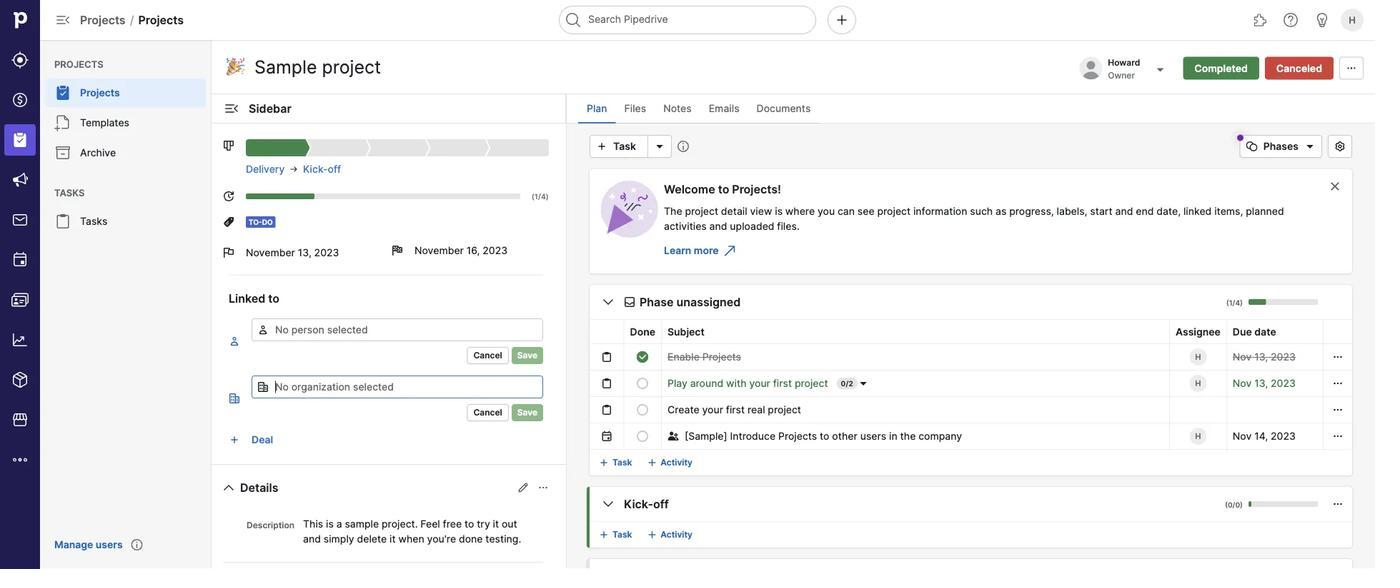Task type: vqa. For each thing, say whether or not it's contained in the screenshot.
the bottommost is
yes



Task type: locate. For each thing, give the bounding box(es) containing it.
0 vertical spatial cancel button
[[467, 348, 509, 365]]

row group
[[573, 344, 1353, 450]]

off
[[328, 163, 341, 176], [654, 498, 669, 512]]

home image
[[9, 9, 31, 31]]

0
[[841, 380, 846, 388], [1229, 501, 1233, 510], [1236, 501, 1241, 510]]

0 vertical spatial kick-
[[303, 163, 328, 176]]

completed
[[1195, 62, 1249, 74]]

1 activity from the top
[[661, 458, 693, 468]]

row
[[573, 320, 1353, 344]]

0 horizontal spatial it
[[390, 533, 396, 546]]

0 vertical spatial 1
[[535, 192, 539, 201]]

november for november 13, 2023
[[246, 247, 295, 259]]

1 vertical spatial users
[[96, 540, 123, 552]]

detail
[[721, 205, 748, 217]]

color undefined image for templates
[[54, 114, 72, 132]]

cancel button for 'no person selected' field's save button
[[467, 348, 509, 365]]

0 vertical spatial color active image
[[229, 393, 240, 405]]

first inside create your first real project 'button'
[[726, 404, 745, 417]]

and left the end at the top right of page
[[1116, 205, 1134, 217]]

color undefined image
[[54, 84, 72, 102], [54, 213, 72, 230]]

0 horizontal spatial november
[[246, 247, 295, 259]]

project left 0 / 2
[[795, 378, 829, 390]]

it right try
[[493, 518, 499, 531]]

(
[[532, 192, 535, 201], [1227, 299, 1230, 308], [1226, 501, 1229, 510]]

is
[[775, 205, 783, 217], [326, 518, 334, 531]]

projects image
[[11, 132, 29, 149]]

column header
[[573, 320, 590, 344], [590, 320, 624, 344], [1324, 320, 1353, 344]]

0 vertical spatial it
[[493, 518, 499, 531]]

0 vertical spatial first
[[774, 378, 792, 390]]

0 vertical spatial off
[[328, 163, 341, 176]]

1 vertical spatial nov 13, 2023
[[1233, 378, 1297, 390]]

color primary image
[[594, 141, 611, 152], [1244, 141, 1261, 152], [1332, 141, 1349, 152], [223, 217, 235, 228], [392, 245, 403, 257], [624, 297, 636, 308], [257, 325, 269, 336], [601, 352, 613, 363], [637, 352, 649, 363], [1333, 352, 1344, 363], [601, 378, 613, 390], [637, 378, 649, 390], [858, 378, 870, 390], [1333, 378, 1344, 390], [601, 405, 613, 416], [637, 431, 649, 443], [668, 431, 679, 443], [220, 480, 237, 497], [518, 483, 529, 494], [538, 483, 549, 494]]

row group containing enable projects
[[573, 344, 1353, 450]]

company
[[919, 431, 963, 443]]

2 vertical spatial task
[[613, 530, 632, 541]]

1 vertical spatial activity
[[661, 530, 693, 541]]

1 horizontal spatial november
[[415, 245, 464, 257]]

is inside 'the project detail view is where you can see project information such as progress, labels, start and end date, linked items, planned activities and uploaded files.'
[[775, 205, 783, 217]]

[sample] introduce projects to other users in the company button
[[685, 428, 963, 446]]

2 column header from the left
[[590, 320, 624, 344]]

around
[[691, 378, 724, 390]]

color link image
[[599, 458, 610, 469]]

2 vertical spatial )
[[1241, 501, 1244, 510]]

1 vertical spatial color active image
[[229, 435, 240, 446]]

[sample] introduce projects to other users in the company
[[685, 431, 963, 443]]

color undefined image inside tasks link
[[54, 213, 72, 230]]

0 vertical spatial none field
[[252, 319, 544, 342]]

menu item
[[0, 120, 40, 160]]

is right view on the top right of the page
[[775, 205, 783, 217]]

0 horizontal spatial 4
[[541, 192, 546, 201]]

planned
[[1247, 205, 1285, 217]]

0 / 2
[[841, 380, 854, 388]]

templates link
[[46, 109, 206, 137]]

documents
[[757, 103, 811, 115]]

2 activity from the top
[[661, 530, 693, 541]]

1 vertical spatial cancel button
[[467, 405, 509, 422]]

to left try
[[465, 518, 474, 531]]

2 vertical spatial task button
[[596, 524, 638, 547]]

leads image
[[11, 51, 29, 69]]

color primary image
[[1344, 63, 1361, 74], [223, 100, 240, 117], [1302, 138, 1319, 155], [223, 140, 235, 152], [289, 164, 299, 175], [1327, 181, 1344, 192], [223, 191, 235, 202], [722, 242, 739, 260], [223, 247, 235, 259], [600, 294, 617, 311], [257, 382, 269, 393], [637, 405, 649, 416], [1333, 405, 1344, 416], [601, 431, 613, 443], [1333, 431, 1344, 443], [600, 496, 617, 513], [1333, 499, 1344, 511]]

0 vertical spatial nov
[[1233, 351, 1252, 364]]

2 cancel from the top
[[474, 408, 503, 418]]

cell
[[573, 344, 590, 371], [573, 371, 590, 397], [573, 397, 590, 424], [1170, 397, 1227, 424], [1227, 397, 1324, 424], [573, 424, 590, 450]]

color active image left deal
[[229, 435, 240, 446]]

project up activities
[[685, 205, 719, 217]]

your down 'around'
[[703, 404, 724, 417]]

1 horizontal spatial ( 1 / 4 )
[[1227, 299, 1244, 308]]

sidebar
[[249, 102, 292, 115]]

welcome to projects!
[[664, 182, 782, 196]]

color link image
[[647, 458, 658, 469], [599, 530, 610, 541], [647, 530, 658, 541]]

2 none field from the top
[[252, 376, 544, 399]]

you
[[818, 205, 835, 217]]

0 horizontal spatial users
[[96, 540, 123, 552]]

color active image
[[229, 393, 240, 405], [229, 435, 240, 446]]

( 1 / 4 )
[[532, 192, 549, 201], [1227, 299, 1244, 308]]

color active image down color active icon
[[229, 393, 240, 405]]

november
[[415, 245, 464, 257], [246, 247, 295, 259]]

1 vertical spatial it
[[390, 533, 396, 546]]

4
[[541, 192, 546, 201], [1236, 299, 1241, 308]]

and down this
[[303, 533, 321, 546]]

projects
[[80, 13, 126, 27], [138, 13, 184, 27], [54, 59, 104, 70], [80, 87, 120, 99], [703, 351, 742, 364], [779, 431, 818, 443]]

0 horizontal spatial your
[[703, 404, 724, 417]]

1 vertical spatial save
[[518, 408, 538, 418]]

0 vertical spatial save button
[[512, 348, 544, 365]]

1 none field from the top
[[252, 319, 544, 342]]

0 horizontal spatial 0
[[841, 380, 846, 388]]

0 horizontal spatial 1
[[535, 192, 539, 201]]

1 vertical spatial first
[[726, 404, 745, 417]]

task button for first activity button from the top of the page
[[596, 452, 638, 475]]

project inside "button"
[[795, 378, 829, 390]]

none field up no organization selected field
[[252, 319, 544, 342]]

1 vertical spatial is
[[326, 518, 334, 531]]

1 vertical spatial 13,
[[1255, 351, 1269, 364]]

color undefined image
[[54, 114, 72, 132], [54, 144, 72, 162]]

1 color undefined image from the top
[[54, 84, 72, 102]]

first right with
[[774, 378, 792, 390]]

2023
[[483, 245, 508, 257], [314, 247, 339, 259], [1272, 351, 1297, 364], [1272, 378, 1297, 390], [1272, 431, 1297, 443]]

0 vertical spatial task
[[614, 141, 636, 153]]

2 cancel button from the top
[[467, 405, 509, 422]]

project right real
[[768, 404, 802, 417]]

your right with
[[750, 378, 771, 390]]

is left a
[[326, 518, 334, 531]]

nov 14, 2023
[[1233, 431, 1297, 443]]

1 horizontal spatial kick-
[[624, 498, 654, 512]]

0 vertical spatial is
[[775, 205, 783, 217]]

0 horizontal spatial is
[[326, 518, 334, 531]]

h
[[1350, 14, 1356, 25], [1196, 353, 1202, 362], [1196, 379, 1202, 389], [1196, 432, 1202, 442]]

when
[[399, 533, 425, 546]]

activity
[[661, 458, 693, 468], [661, 530, 693, 541]]

1 cancel from the top
[[474, 351, 503, 361]]

1 horizontal spatial kick-off
[[624, 498, 669, 512]]

1 vertical spatial task button
[[596, 452, 638, 475]]

done
[[459, 533, 483, 546]]

1 color undefined image from the top
[[54, 114, 72, 132]]

2 vertical spatial and
[[303, 533, 321, 546]]

0 horizontal spatial and
[[303, 533, 321, 546]]

Search Pipedrive field
[[559, 6, 817, 34]]

1 vertical spatial ( 1 / 4 )
[[1227, 299, 1244, 308]]

create your first real project
[[668, 404, 802, 417]]

linked
[[1184, 205, 1212, 217]]

3 nov from the top
[[1233, 431, 1252, 443]]

1 vertical spatial kick-off
[[624, 498, 669, 512]]

1 vertical spatial none field
[[252, 376, 544, 399]]

color undefined image for archive
[[54, 144, 72, 162]]

1 vertical spatial activity button
[[644, 524, 699, 547]]

0 horizontal spatial first
[[726, 404, 745, 417]]

2 save from the top
[[518, 408, 538, 418]]

nov 13, 2023
[[1233, 351, 1297, 364], [1233, 378, 1297, 390]]

color undefined image left archive
[[54, 144, 72, 162]]

color undefined image right sales inbox icon
[[54, 213, 72, 230]]

1 vertical spatial your
[[703, 404, 724, 417]]

none field 'no person selected'
[[252, 319, 544, 342]]

0 vertical spatial tasks
[[54, 187, 85, 198]]

1 vertical spatial color undefined image
[[54, 213, 72, 230]]

users left info icon at the left bottom of the page
[[96, 540, 123, 552]]

details button
[[217, 477, 284, 500]]

0 vertical spatial users
[[861, 431, 887, 443]]

color undefined image inside 'archive' link
[[54, 144, 72, 162]]

None field
[[252, 319, 544, 342], [252, 376, 544, 399]]

task
[[614, 141, 636, 153], [613, 458, 632, 468], [613, 530, 632, 541]]

done column header
[[624, 320, 662, 344]]

project right see
[[878, 205, 911, 217]]

1 vertical spatial task
[[613, 458, 632, 468]]

0 vertical spatial and
[[1116, 205, 1134, 217]]

information
[[914, 205, 968, 217]]

color primary image inside phases button
[[1244, 141, 1261, 152]]

0 vertical spatial cancel
[[474, 351, 503, 361]]

uploaded
[[730, 220, 775, 232]]

1 activity button from the top
[[644, 452, 699, 475]]

0 vertical spatial nov 13, 2023
[[1233, 351, 1297, 364]]

users
[[861, 431, 887, 443], [96, 540, 123, 552]]

none field for 'no person selected' field's save button
[[252, 319, 544, 342]]

see
[[858, 205, 875, 217]]

it down project.
[[390, 533, 396, 546]]

table
[[573, 320, 1353, 451]]

color primary image inside details button
[[220, 480, 237, 497]]

save button for 'no person selected' field
[[512, 348, 544, 365]]

1 vertical spatial and
[[710, 220, 728, 232]]

date
[[1255, 326, 1277, 338]]

color undefined image left templates at the left top of the page
[[54, 114, 72, 132]]

0 vertical spatial activity button
[[644, 452, 699, 475]]

1 horizontal spatial off
[[654, 498, 669, 512]]

color undefined image right 'deals' icon
[[54, 84, 72, 102]]

1 horizontal spatial is
[[775, 205, 783, 217]]

2 horizontal spatial and
[[1116, 205, 1134, 217]]

transfer ownership image
[[1152, 61, 1169, 78]]

1 horizontal spatial it
[[493, 518, 499, 531]]

1 color active image from the top
[[229, 393, 240, 405]]

1 vertical spatial off
[[654, 498, 669, 512]]

1 vertical spatial 4
[[1236, 299, 1241, 308]]

1 vertical spatial cancel
[[474, 408, 503, 418]]

products image
[[11, 372, 29, 389]]

subject
[[668, 326, 705, 338]]

2 vertical spatial nov
[[1233, 431, 1252, 443]]

2 color active image from the top
[[229, 435, 240, 446]]

2 save button from the top
[[512, 405, 544, 422]]

owner
[[1109, 70, 1136, 81]]

0 vertical spatial kick-off
[[303, 163, 341, 176]]

enable projects button
[[668, 349, 742, 366]]

0 vertical spatial color undefined image
[[54, 114, 72, 132]]

november up the linked to on the bottom of the page
[[246, 247, 295, 259]]

end
[[1137, 205, 1155, 217]]

menu
[[0, 0, 40, 570], [40, 40, 212, 570]]

learn more
[[664, 245, 719, 257]]

play
[[668, 378, 688, 390]]

projects / projects
[[80, 13, 184, 27]]

0 vertical spatial activity
[[661, 458, 693, 468]]

1 horizontal spatial your
[[750, 378, 771, 390]]

0 horizontal spatial ( 1 / 4 )
[[532, 192, 549, 201]]

users left in
[[861, 431, 887, 443]]

13, inside button
[[298, 247, 312, 259]]

description
[[247, 521, 295, 531]]

1 save from the top
[[518, 351, 538, 361]]

1 horizontal spatial first
[[774, 378, 792, 390]]

2 nov 13, 2023 from the top
[[1233, 378, 1297, 390]]

and down detail
[[710, 220, 728, 232]]

2 color undefined image from the top
[[54, 144, 72, 162]]

2
[[849, 380, 854, 388]]

0 vertical spatial save
[[518, 351, 538, 361]]

2 nov from the top
[[1233, 378, 1252, 390]]

howard
[[1109, 57, 1141, 68]]

and inside this is a sample project. feel free to try it out and simply delete it when you're done testing.
[[303, 533, 321, 546]]

13,
[[298, 247, 312, 259], [1255, 351, 1269, 364], [1255, 378, 1269, 390]]

1 vertical spatial color undefined image
[[54, 144, 72, 162]]

it
[[493, 518, 499, 531], [390, 533, 396, 546]]

color undefined image inside projects link
[[54, 84, 72, 102]]

1 save button from the top
[[512, 348, 544, 365]]

is inside this is a sample project. feel free to try it out and simply delete it when you're done testing.
[[326, 518, 334, 531]]

1 nov 13, 2023 from the top
[[1233, 351, 1297, 364]]

first left real
[[726, 404, 745, 417]]

)
[[546, 192, 549, 201], [1241, 299, 1244, 308], [1241, 501, 1244, 510]]

due
[[1233, 326, 1253, 338]]

november left 16,
[[415, 245, 464, 257]]

projects!
[[733, 182, 782, 196]]

1 horizontal spatial 1
[[1230, 299, 1233, 308]]

save for save button for no organization selected field
[[518, 408, 538, 418]]

0 vertical spatial 13,
[[298, 247, 312, 259]]

task for first activity button from the top of the page task button
[[613, 458, 632, 468]]

1 horizontal spatial users
[[861, 431, 887, 443]]

subject column header
[[662, 320, 1170, 344]]

none field up deal button
[[252, 376, 544, 399]]

real
[[748, 404, 766, 417]]

the project detail view is where you can see project information such as progress, labels, start and end date, linked items, planned activities and uploaded files.
[[664, 205, 1285, 232]]

color undefined image inside templates link
[[54, 114, 72, 132]]

0 vertical spatial your
[[750, 378, 771, 390]]

1 vertical spatial save button
[[512, 405, 544, 422]]

/ inside row group
[[846, 380, 849, 388]]

deal button
[[246, 429, 549, 452]]

2 color undefined image from the top
[[54, 213, 72, 230]]

kick-off
[[303, 163, 341, 176], [624, 498, 669, 512]]

16,
[[467, 245, 480, 257]]

play around with your first project button
[[668, 375, 829, 393]]

1 vertical spatial nov
[[1233, 378, 1252, 390]]

more
[[694, 245, 719, 257]]

cancel button for save button for no organization selected field
[[467, 405, 509, 422]]

0 inside row group
[[841, 380, 846, 388]]

feel
[[421, 518, 440, 531]]

0 vertical spatial 4
[[541, 192, 546, 201]]

quick help image
[[1283, 11, 1300, 29]]

tasks
[[54, 187, 85, 198], [80, 216, 108, 228]]

1 cancel button from the top
[[467, 348, 509, 365]]

to left other
[[820, 431, 830, 443]]

none field for save button for no organization selected field
[[252, 376, 544, 399]]

insights image
[[11, 332, 29, 349]]

1 nov from the top
[[1233, 351, 1252, 364]]

1 column header from the left
[[573, 320, 590, 344]]

0 vertical spatial color undefined image
[[54, 84, 72, 102]]

manage users button
[[46, 533, 131, 559]]



Task type: describe. For each thing, give the bounding box(es) containing it.
projects menu item
[[40, 79, 212, 107]]

a
[[337, 518, 342, 531]]

task for topmost task button
[[614, 141, 636, 153]]

No organization selected text field
[[252, 376, 544, 399]]

completed button
[[1184, 57, 1260, 80]]

testing.
[[486, 533, 522, 546]]

info image
[[131, 540, 143, 551]]

2 activity button from the top
[[644, 524, 699, 547]]

manage users
[[54, 540, 123, 552]]

enable projects
[[668, 351, 742, 364]]

labels,
[[1057, 205, 1088, 217]]

projects link
[[46, 79, 206, 107]]

archive link
[[46, 139, 206, 167]]

contacts image
[[11, 292, 29, 309]]

more options image
[[651, 141, 669, 152]]

sample
[[345, 518, 379, 531]]

row containing done
[[573, 320, 1353, 344]]

menu toggle image
[[54, 11, 72, 29]]

files
[[625, 103, 647, 115]]

0 vertical spatial task button
[[590, 135, 649, 158]]

sales inbox image
[[11, 212, 29, 229]]

No person selected text field
[[252, 319, 544, 342]]

0 vertical spatial )
[[546, 192, 549, 201]]

marketplace image
[[11, 412, 29, 429]]

learn
[[664, 245, 692, 257]]

color primary image inside november 13, 2023 button
[[223, 247, 235, 259]]

where
[[786, 205, 815, 217]]

november 13, 2023 button
[[223, 237, 380, 270]]

0 vertical spatial ( 1 / 4 )
[[532, 192, 549, 201]]

1 vertical spatial )
[[1241, 299, 1244, 308]]

campaigns image
[[11, 172, 29, 189]]

users inside button
[[96, 540, 123, 552]]

enable
[[668, 351, 700, 364]]

0 vertical spatial (
[[532, 192, 535, 201]]

2 vertical spatial 13,
[[1255, 378, 1269, 390]]

phase unassigned
[[640, 295, 741, 309]]

linked
[[229, 292, 266, 306]]

cancel for 'no person selected' field's save button
[[474, 351, 503, 361]]

free
[[443, 518, 462, 531]]

create your first real project button
[[668, 402, 802, 419]]

howard owner
[[1109, 57, 1141, 81]]

simply
[[324, 533, 354, 546]]

welcome
[[664, 182, 716, 196]]

templates
[[80, 117, 129, 129]]

( 0 / 0 )
[[1226, 501, 1244, 510]]

this
[[303, 518, 323, 531]]

save button for no organization selected field
[[512, 405, 544, 422]]

files.
[[778, 220, 800, 232]]

details
[[240, 481, 279, 495]]

phase
[[640, 295, 674, 309]]

to inside button
[[820, 431, 830, 443]]

color primary image inside learn more button
[[722, 242, 739, 260]]

more image
[[11, 452, 29, 469]]

0 horizontal spatial kick-
[[303, 163, 328, 176]]

phases
[[1264, 141, 1299, 153]]

quick add image
[[834, 11, 851, 29]]

task button for second activity button from the top of the page
[[596, 524, 638, 547]]

3 column header from the left
[[1324, 320, 1353, 344]]

h inside h button
[[1350, 14, 1356, 25]]

date,
[[1157, 205, 1181, 217]]

delivery
[[246, 163, 285, 176]]

to inside this is a sample project. feel free to try it out and simply delete it when you're done testing.
[[465, 518, 474, 531]]

projects inside button
[[779, 431, 818, 443]]

november for november 16, 2023
[[415, 245, 464, 257]]

out
[[502, 518, 518, 531]]

the
[[901, 431, 916, 443]]

14,
[[1255, 431, 1269, 443]]

items,
[[1215, 205, 1244, 217]]

1 vertical spatial tasks
[[80, 216, 108, 228]]

activities image
[[11, 252, 29, 269]]

as
[[996, 205, 1007, 217]]

project inside 'button'
[[768, 404, 802, 417]]

canceled button
[[1266, 57, 1334, 80]]

0 horizontal spatial kick-off
[[303, 163, 341, 176]]

november 16, 2023 button
[[392, 237, 549, 265]]

cancel for save button for no organization selected field
[[474, 408, 503, 418]]

color primary image inside november 16, 2023 button
[[392, 245, 403, 257]]

introduce
[[731, 431, 776, 443]]

such
[[971, 205, 993, 217]]

color primary image inside no organization selected field
[[257, 382, 269, 393]]

progress,
[[1010, 205, 1055, 217]]

save for 'no person selected' field's save button
[[518, 351, 538, 361]]

plan
[[587, 103, 608, 115]]

the
[[664, 205, 683, 217]]

1 horizontal spatial and
[[710, 220, 728, 232]]

1 vertical spatial (
[[1227, 299, 1230, 308]]

info image
[[678, 141, 689, 152]]

linked to
[[229, 292, 280, 306]]

assignee column header
[[1170, 320, 1227, 344]]

your inside the play around with your first project "button"
[[750, 378, 771, 390]]

emails
[[709, 103, 740, 115]]

1 vertical spatial kick-
[[624, 498, 654, 512]]

tasks link
[[46, 207, 206, 236]]

start
[[1091, 205, 1113, 217]]

🎉  Sample project text field
[[223, 53, 415, 81]]

due date
[[1233, 326, 1277, 338]]

play around with your first project
[[668, 378, 829, 390]]

canceled
[[1277, 62, 1323, 74]]

projects inside menu item
[[80, 87, 120, 99]]

view
[[751, 205, 773, 217]]

other
[[833, 431, 858, 443]]

with
[[727, 378, 747, 390]]

menu containing projects
[[40, 40, 212, 570]]

none field no organization selected
[[252, 376, 544, 399]]

unassigned
[[677, 295, 741, 309]]

your inside create your first real project 'button'
[[703, 404, 724, 417]]

1 horizontal spatial 0
[[1229, 501, 1233, 510]]

notes
[[664, 103, 692, 115]]

create
[[668, 404, 700, 417]]

color undefined image for tasks
[[54, 213, 72, 230]]

0 horizontal spatial off
[[328, 163, 341, 176]]

table containing done
[[573, 320, 1353, 451]]

this is a sample project. feel free to try it out and simply delete it when you're done testing.
[[303, 518, 522, 546]]

november 13, 2023
[[246, 247, 339, 259]]

due date column header
[[1227, 320, 1324, 344]]

users inside button
[[861, 431, 887, 443]]

archive
[[80, 147, 116, 159]]

[sample]
[[685, 431, 728, 443]]

in
[[890, 431, 898, 443]]

task for task button corresponding to second activity button from the top of the page
[[613, 530, 632, 541]]

h button
[[1339, 6, 1367, 34]]

learn more button
[[659, 240, 742, 262]]

2 horizontal spatial 0
[[1236, 501, 1241, 510]]

projects inside button
[[703, 351, 742, 364]]

you're
[[427, 533, 456, 546]]

deals image
[[11, 92, 29, 109]]

done
[[630, 326, 656, 338]]

1 vertical spatial 1
[[1230, 299, 1233, 308]]

2 vertical spatial (
[[1226, 501, 1229, 510]]

manage
[[54, 540, 93, 552]]

howard link
[[1109, 57, 1144, 68]]

animation image
[[601, 181, 659, 238]]

color primary image inside phases button
[[1302, 138, 1319, 155]]

color active image
[[229, 336, 240, 348]]

sales assistant image
[[1314, 11, 1332, 29]]

to up detail
[[718, 182, 730, 196]]

november 16, 2023
[[415, 245, 508, 257]]

color undefined image for projects
[[54, 84, 72, 102]]

first inside the play around with your first project "button"
[[774, 378, 792, 390]]

color primary image inside 'no person selected' field
[[257, 325, 269, 336]]

to right linked
[[268, 292, 280, 306]]

1 horizontal spatial 4
[[1236, 299, 1241, 308]]



